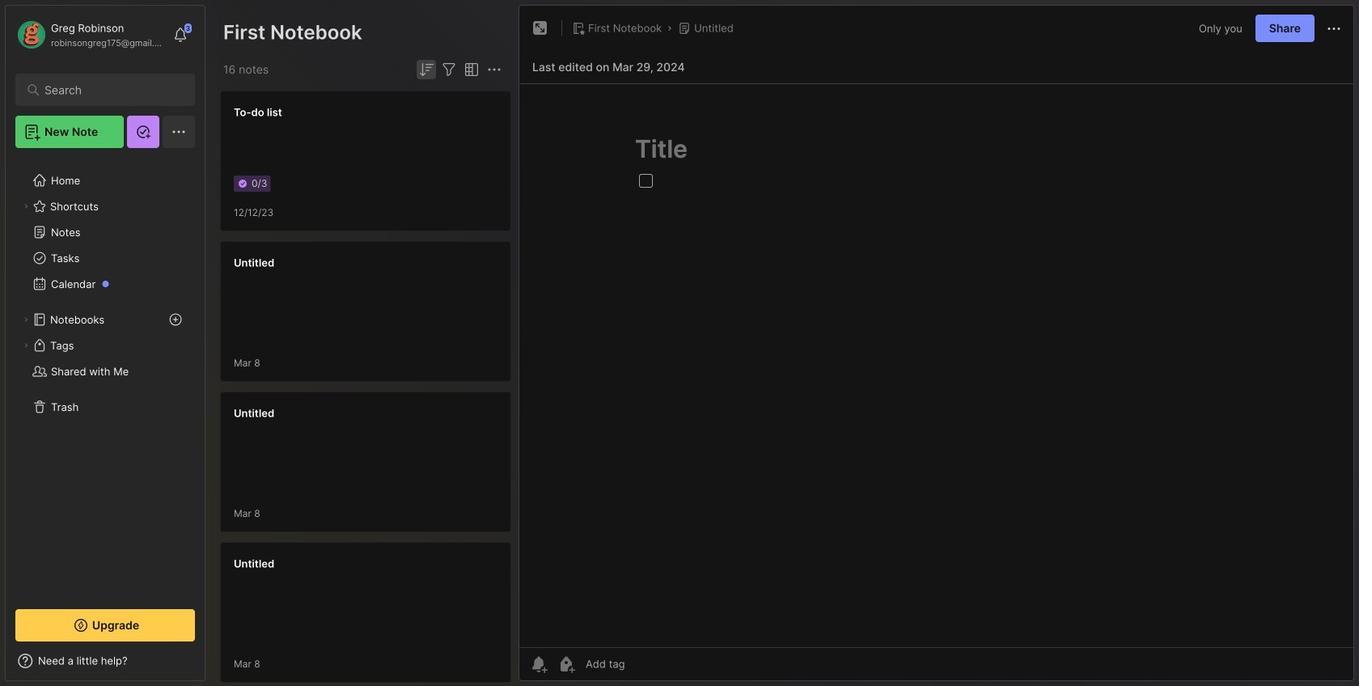 Task type: locate. For each thing, give the bounding box(es) containing it.
0 horizontal spatial more actions field
[[485, 60, 504, 79]]

more actions field inside note window element
[[1325, 18, 1344, 38]]

expand notebooks image
[[21, 315, 31, 325]]

expand tags image
[[21, 341, 31, 350]]

Note Editor text field
[[520, 83, 1354, 647]]

more actions image
[[485, 60, 504, 79]]

note window element
[[519, 5, 1355, 685]]

Add filters field
[[439, 60, 459, 79]]

add a reminder image
[[529, 655, 549, 674]]

0 vertical spatial more actions field
[[1325, 18, 1344, 38]]

1 horizontal spatial more actions field
[[1325, 18, 1344, 38]]

1 vertical spatial more actions field
[[485, 60, 504, 79]]

Sort options field
[[417, 60, 436, 79]]

expand note image
[[531, 19, 550, 38]]

None search field
[[45, 80, 174, 100]]

Add tag field
[[584, 657, 706, 671]]

tree
[[6, 158, 205, 595]]

click to collapse image
[[204, 656, 216, 676]]

Search text field
[[45, 83, 174, 98]]

More actions field
[[1325, 18, 1344, 38], [485, 60, 504, 79]]

WHAT'S NEW field
[[6, 648, 205, 674]]

main element
[[0, 0, 210, 686]]

more actions image
[[1325, 19, 1344, 38]]



Task type: describe. For each thing, give the bounding box(es) containing it.
View options field
[[459, 60, 482, 79]]

none search field inside main element
[[45, 80, 174, 100]]

add filters image
[[439, 60, 459, 79]]

tree inside main element
[[6, 158, 205, 595]]

add tag image
[[557, 655, 576, 674]]

Account field
[[15, 19, 165, 51]]



Task type: vqa. For each thing, say whether or not it's contained in the screenshot.
first Tab List
no



